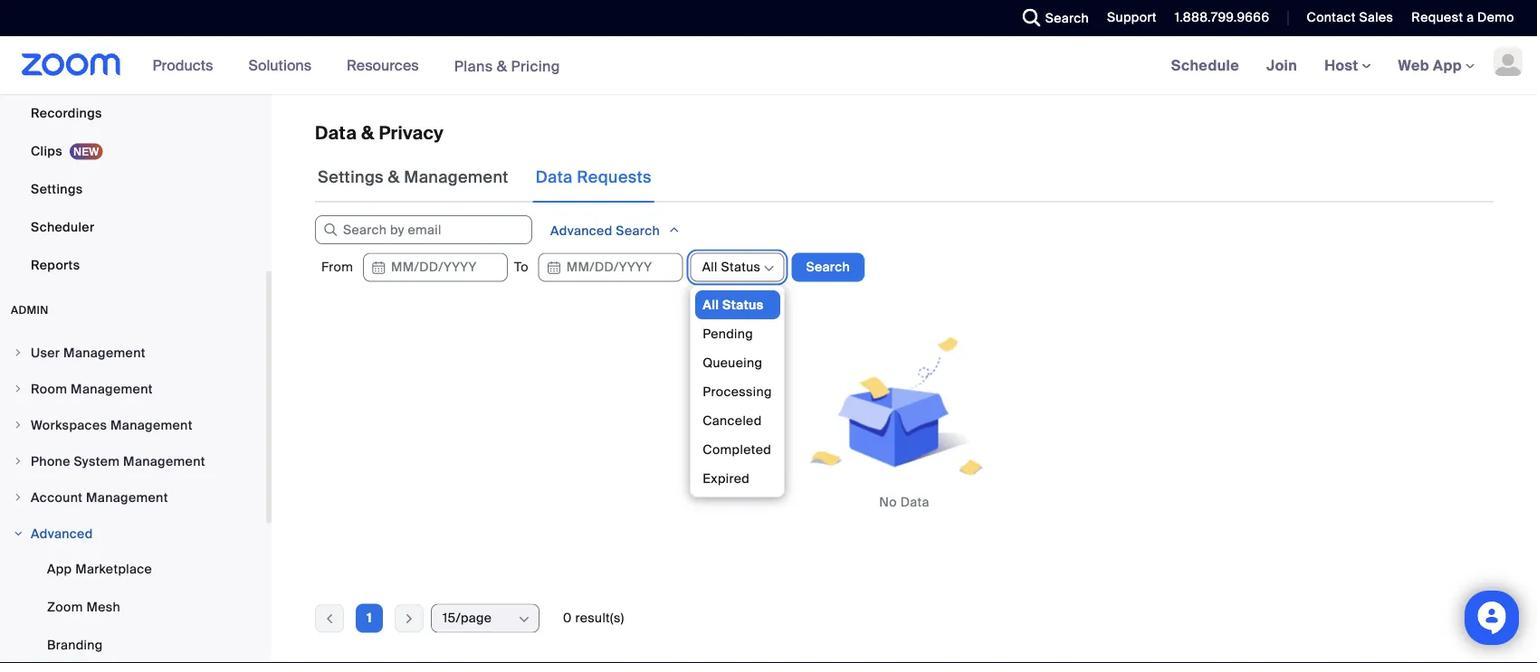 Task type: describe. For each thing, give the bounding box(es) containing it.
profile picture image
[[1494, 47, 1523, 76]]

completed
[[702, 441, 771, 458]]

account management
[[31, 489, 168, 506]]

15/page
[[443, 610, 492, 627]]

user management
[[31, 345, 146, 361]]

system
[[74, 453, 120, 470]]

banner containing products
[[0, 36, 1538, 96]]

data & privacy
[[315, 121, 444, 144]]

product information navigation
[[139, 36, 574, 96]]

zoom logo image
[[22, 53, 121, 76]]

clips
[[31, 143, 62, 159]]

1 horizontal spatial search
[[806, 259, 850, 276]]

0
[[563, 610, 572, 627]]

admin
[[11, 303, 49, 317]]

app inside advanced menu
[[47, 561, 72, 578]]

marketplace
[[75, 561, 152, 578]]

sales
[[1360, 9, 1394, 26]]

data for data requests
[[536, 167, 573, 188]]

1.888.799.9666
[[1175, 9, 1270, 26]]

admin menu menu
[[0, 336, 266, 664]]

request
[[1412, 9, 1464, 26]]

solutions button
[[248, 36, 320, 94]]

workspaces management
[[31, 417, 193, 434]]

resources button
[[347, 36, 427, 94]]

mesh
[[86, 599, 121, 616]]

date picker text field for from
[[363, 253, 508, 282]]

branding link
[[0, 628, 266, 664]]

management for workspaces management
[[110, 417, 193, 434]]

Search by email text field
[[315, 216, 532, 244]]

management inside tab
[[404, 167, 509, 188]]

from
[[321, 258, 357, 275]]

demo
[[1478, 9, 1515, 26]]

solutions
[[248, 56, 312, 75]]

right image for workspaces management
[[13, 420, 24, 431]]

host
[[1325, 56, 1362, 75]]

data for data & privacy
[[315, 121, 357, 144]]

account management menu item
[[0, 481, 266, 515]]

zoom
[[47, 599, 83, 616]]

all status button
[[702, 254, 761, 281]]

search inside advanced search dropdown button
[[616, 223, 660, 240]]

a
[[1467, 9, 1474, 26]]

phone system management
[[31, 453, 205, 470]]

reports
[[31, 257, 80, 273]]

phone system management menu item
[[0, 445, 266, 479]]

advanced for advanced search
[[551, 223, 613, 240]]

no data
[[880, 494, 930, 511]]

list box containing all status
[[695, 290, 780, 522]]

right image for user
[[13, 348, 24, 359]]

data requests
[[536, 167, 652, 188]]

2 horizontal spatial data
[[901, 494, 930, 511]]

advanced menu
[[0, 551, 266, 664]]

2 all status from the top
[[702, 296, 763, 313]]

status inside dropdown button
[[721, 259, 761, 276]]

contact sales
[[1307, 9, 1394, 26]]

support
[[1107, 9, 1157, 26]]

pricing
[[511, 56, 560, 75]]

clips link
[[0, 133, 266, 169]]

advanced menu item
[[0, 517, 266, 551]]

join
[[1267, 56, 1298, 75]]

0 result(s)
[[563, 610, 624, 627]]

2 all from the top
[[702, 296, 719, 313]]

canceled
[[702, 412, 762, 429]]

workspaces
[[31, 417, 107, 434]]

date picker text field for to
[[538, 253, 683, 282]]

account
[[31, 489, 83, 506]]

zoom mesh link
[[0, 589, 266, 626]]

branding
[[47, 637, 103, 654]]

scheduler
[[31, 219, 95, 235]]

workspaces management menu item
[[0, 408, 266, 443]]

expired
[[702, 470, 750, 487]]

schedule
[[1171, 56, 1240, 75]]

settings link
[[0, 171, 266, 207]]

web
[[1399, 56, 1430, 75]]

requests
[[577, 167, 652, 188]]

1 all status from the top
[[702, 259, 761, 276]]

hide options image
[[762, 261, 776, 276]]

settings for settings
[[31, 181, 83, 197]]

to
[[514, 258, 532, 275]]

advanced search button
[[536, 216, 696, 246]]

plans & pricing
[[454, 56, 560, 75]]

personal menu menu
[[0, 0, 266, 285]]



Task type: locate. For each thing, give the bounding box(es) containing it.
settings down data & privacy
[[318, 167, 384, 188]]

& inside product information navigation
[[497, 56, 507, 75]]

data down product information navigation
[[315, 121, 357, 144]]

resources
[[347, 56, 419, 75]]

advanced inside dropdown button
[[551, 223, 613, 240]]

0 horizontal spatial date picker text field
[[363, 253, 508, 282]]

room management
[[31, 381, 153, 398]]

processing
[[702, 383, 772, 400]]

user
[[31, 345, 60, 361]]

search left support
[[1046, 10, 1089, 26]]

management for user management
[[63, 345, 146, 361]]

host button
[[1325, 56, 1371, 75]]

right image
[[13, 348, 24, 359], [13, 493, 24, 503], [13, 529, 24, 540]]

1 all from the top
[[702, 259, 718, 276]]

right image inside room management menu item
[[13, 384, 24, 395]]

next page image
[[396, 611, 423, 627]]

0 vertical spatial advanced
[[551, 223, 613, 240]]

all inside all status dropdown button
[[702, 259, 718, 276]]

right image for account
[[13, 493, 24, 503]]

1 horizontal spatial date picker text field
[[538, 253, 683, 282]]

0 vertical spatial status
[[721, 259, 761, 276]]

advanced down account
[[31, 526, 93, 542]]

date picker text field down the search by email text field
[[363, 253, 508, 282]]

1 right image from the top
[[13, 348, 24, 359]]

0 horizontal spatial advanced
[[31, 526, 93, 542]]

app marketplace
[[47, 561, 152, 578]]

1 vertical spatial search button
[[792, 253, 865, 282]]

0 vertical spatial app
[[1433, 56, 1462, 75]]

all
[[702, 259, 718, 276], [702, 296, 719, 313]]

banner
[[0, 36, 1538, 96]]

all status
[[702, 259, 761, 276], [702, 296, 763, 313]]

products button
[[153, 36, 221, 94]]

management down room management menu item
[[110, 417, 193, 434]]

no
[[880, 494, 897, 511]]

1 horizontal spatial data
[[536, 167, 573, 188]]

management up the search by email text field
[[404, 167, 509, 188]]

advanced for advanced
[[31, 526, 93, 542]]

0 horizontal spatial search button
[[792, 253, 865, 282]]

0 horizontal spatial settings
[[31, 181, 83, 197]]

1 vertical spatial &
[[361, 121, 374, 144]]

search button left support
[[1009, 0, 1094, 36]]

0 horizontal spatial search
[[616, 223, 660, 240]]

list box
[[695, 290, 780, 522]]

2 horizontal spatial &
[[497, 56, 507, 75]]

1 vertical spatial right image
[[13, 420, 24, 431]]

scheduler link
[[0, 209, 266, 245]]

app up zoom
[[47, 561, 72, 578]]

search
[[1046, 10, 1089, 26], [616, 223, 660, 240], [806, 259, 850, 276]]

3 right image from the top
[[13, 529, 24, 540]]

1 horizontal spatial app
[[1433, 56, 1462, 75]]

up image
[[668, 221, 681, 239]]

management inside menu item
[[110, 417, 193, 434]]

2 right image from the top
[[13, 420, 24, 431]]

room management menu item
[[0, 372, 266, 407]]

meetings navigation
[[1158, 36, 1538, 96]]

all status left hide options image
[[702, 259, 761, 276]]

3 right image from the top
[[13, 456, 24, 467]]

phone
[[31, 453, 70, 470]]

right image for phone system management
[[13, 456, 24, 467]]

0 vertical spatial search
[[1046, 10, 1089, 26]]

plans & pricing link
[[454, 56, 560, 75], [454, 56, 560, 75]]

& inside settings & management tab
[[388, 167, 400, 188]]

previous page image
[[316, 611, 343, 627]]

right image inside the 'workspaces management' menu item
[[13, 420, 24, 431]]

support link
[[1094, 0, 1162, 36], [1107, 9, 1157, 26]]

privacy
[[379, 121, 444, 144]]

1 button
[[356, 604, 383, 633]]

management for account management
[[86, 489, 168, 506]]

queueing
[[702, 354, 762, 371]]

0 horizontal spatial &
[[361, 121, 374, 144]]

1 vertical spatial all
[[702, 296, 719, 313]]

reports link
[[0, 247, 266, 283]]

advanced inside menu item
[[31, 526, 93, 542]]

2 vertical spatial right image
[[13, 456, 24, 467]]

web app
[[1399, 56, 1462, 75]]

0 vertical spatial data
[[315, 121, 357, 144]]

app inside meetings "navigation"
[[1433, 56, 1462, 75]]

0 vertical spatial right image
[[13, 384, 24, 395]]

& for pricing
[[497, 56, 507, 75]]

data
[[315, 121, 357, 144], [536, 167, 573, 188], [901, 494, 930, 511]]

Date Picker text field
[[363, 253, 508, 282], [538, 253, 683, 282]]

side navigation navigation
[[0, 0, 272, 664]]

& right plans
[[497, 56, 507, 75]]

advanced search
[[551, 223, 663, 240]]

pending
[[702, 325, 753, 342]]

date picker text field down advanced search
[[538, 253, 683, 282]]

result(s)
[[575, 610, 624, 627]]

2 date picker text field from the left
[[538, 253, 683, 282]]

2 horizontal spatial search
[[1046, 10, 1089, 26]]

management for room management
[[71, 381, 153, 398]]

2 vertical spatial right image
[[13, 529, 24, 540]]

all status up pending on the left of the page
[[702, 296, 763, 313]]

1 date picker text field from the left
[[363, 253, 508, 282]]

show options image
[[517, 613, 532, 627]]

join link
[[1253, 36, 1311, 94]]

0 vertical spatial &
[[497, 56, 507, 75]]

2 vertical spatial data
[[901, 494, 930, 511]]

settings up scheduler at the top of the page
[[31, 181, 83, 197]]

15/page button
[[443, 605, 516, 632]]

contact sales link
[[1293, 0, 1398, 36], [1307, 9, 1394, 26]]

search right hide options image
[[806, 259, 850, 276]]

advanced down data requests tab
[[551, 223, 613, 240]]

1 vertical spatial advanced
[[31, 526, 93, 542]]

status
[[721, 259, 761, 276], [722, 296, 763, 313]]

room
[[31, 381, 67, 398]]

settings for settings & management
[[318, 167, 384, 188]]

settings & management tab
[[315, 152, 511, 203]]

0 vertical spatial right image
[[13, 348, 24, 359]]

& left privacy
[[361, 121, 374, 144]]

0 vertical spatial search button
[[1009, 0, 1094, 36]]

&
[[497, 56, 507, 75], [361, 121, 374, 144], [388, 167, 400, 188]]

schedule link
[[1158, 36, 1253, 94]]

& for privacy
[[361, 121, 374, 144]]

status left hide options image
[[721, 259, 761, 276]]

1 horizontal spatial search button
[[1009, 0, 1094, 36]]

tabs of privacy page tab list
[[315, 152, 655, 203]]

management up room management
[[63, 345, 146, 361]]

0 horizontal spatial app
[[47, 561, 72, 578]]

zoom mesh
[[47, 599, 121, 616]]

right image inside advanced menu item
[[13, 529, 24, 540]]

1 vertical spatial app
[[47, 561, 72, 578]]

0 vertical spatial all
[[702, 259, 718, 276]]

advanced
[[551, 223, 613, 240], [31, 526, 93, 542]]

search button right hide options image
[[792, 253, 865, 282]]

management
[[404, 167, 509, 188], [63, 345, 146, 361], [71, 381, 153, 398], [110, 417, 193, 434], [123, 453, 205, 470], [86, 489, 168, 506]]

2 vertical spatial &
[[388, 167, 400, 188]]

1 horizontal spatial settings
[[318, 167, 384, 188]]

app marketplace link
[[0, 551, 266, 588]]

recordings link
[[0, 95, 266, 131]]

contact
[[1307, 9, 1356, 26]]

data right no
[[901, 494, 930, 511]]

recordings
[[31, 105, 102, 121]]

& down data & privacy
[[388, 167, 400, 188]]

right image inside the user management menu item
[[13, 348, 24, 359]]

all left hide options image
[[702, 259, 718, 276]]

1 vertical spatial all status
[[702, 296, 763, 313]]

1
[[367, 610, 372, 627]]

plans
[[454, 56, 493, 75]]

right image inside account management menu item
[[13, 493, 24, 503]]

0 vertical spatial all status
[[702, 259, 761, 276]]

app right "web"
[[1433, 56, 1462, 75]]

0 horizontal spatial data
[[315, 121, 357, 144]]

2 vertical spatial search
[[806, 259, 850, 276]]

1 right image from the top
[[13, 384, 24, 395]]

1 vertical spatial data
[[536, 167, 573, 188]]

1 vertical spatial search
[[616, 223, 660, 240]]

2 right image from the top
[[13, 493, 24, 503]]

user management menu item
[[0, 336, 266, 370]]

data left requests
[[536, 167, 573, 188]]

search left up icon
[[616, 223, 660, 240]]

settings inside tab
[[318, 167, 384, 188]]

right image
[[13, 384, 24, 395], [13, 420, 24, 431], [13, 456, 24, 467]]

status up pending on the left of the page
[[722, 296, 763, 313]]

products
[[153, 56, 213, 75]]

management down the 'workspaces management' menu item at the bottom left
[[123, 453, 205, 470]]

right image for room management
[[13, 384, 24, 395]]

settings inside the personal menu 'menu'
[[31, 181, 83, 197]]

1 horizontal spatial &
[[388, 167, 400, 188]]

right image left room
[[13, 384, 24, 395]]

right image left workspaces
[[13, 420, 24, 431]]

1 vertical spatial right image
[[13, 493, 24, 503]]

request a demo
[[1412, 9, 1515, 26]]

1.888.799.9666 button
[[1162, 0, 1274, 36], [1175, 9, 1270, 26]]

search button
[[1009, 0, 1094, 36], [792, 253, 865, 282]]

web app button
[[1399, 56, 1475, 75]]

settings & management
[[318, 167, 509, 188]]

1 vertical spatial status
[[722, 296, 763, 313]]

management up 'workspaces management'
[[71, 381, 153, 398]]

app
[[1433, 56, 1462, 75], [47, 561, 72, 578]]

settings
[[318, 167, 384, 188], [31, 181, 83, 197]]

right image inside the phone system management menu item
[[13, 456, 24, 467]]

right image left 'phone'
[[13, 456, 24, 467]]

& for management
[[388, 167, 400, 188]]

all up pending on the left of the page
[[702, 296, 719, 313]]

1 horizontal spatial advanced
[[551, 223, 613, 240]]

data inside tab
[[536, 167, 573, 188]]

management down the phone system management menu item
[[86, 489, 168, 506]]

request a demo link
[[1398, 0, 1538, 36], [1412, 9, 1515, 26]]

data requests tab
[[533, 152, 655, 203]]



Task type: vqa. For each thing, say whether or not it's contained in the screenshot.
& in product information 'navigation'
yes



